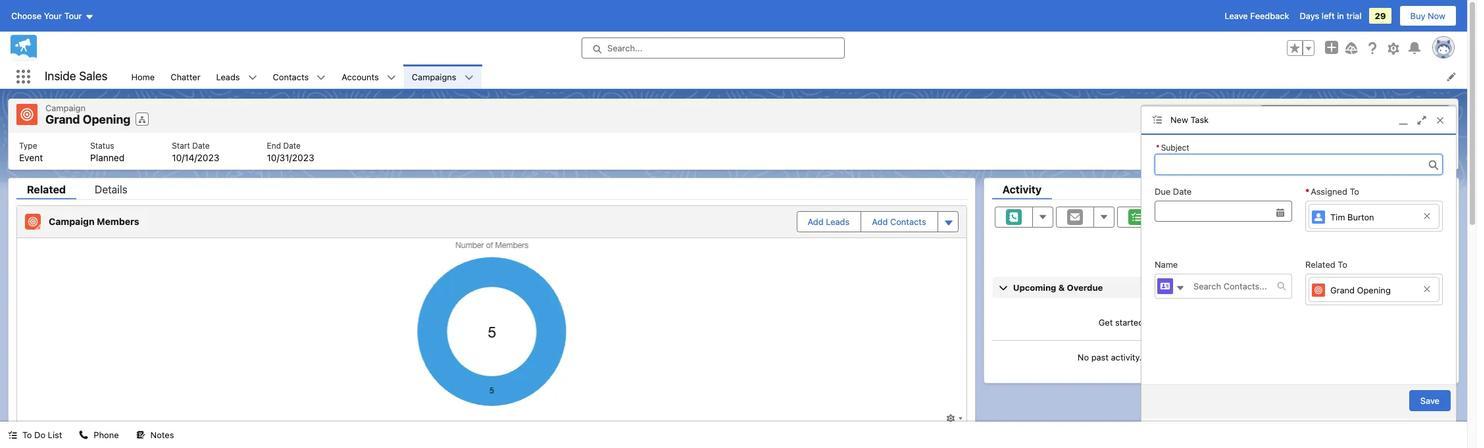 Task type: locate. For each thing, give the bounding box(es) containing it.
10/31/2023
[[267, 152, 314, 163]]

1 horizontal spatial grand
[[1331, 285, 1355, 295]]

phone
[[94, 430, 119, 440]]

0 horizontal spatial date
[[192, 141, 210, 150]]

related inside new task dialog
[[1306, 259, 1336, 270]]

text default image inside campaigns list item
[[464, 73, 474, 82]]

0 vertical spatial grand
[[45, 113, 80, 126]]

2 add from the left
[[872, 216, 888, 227]]

to for assigned to
[[1350, 186, 1360, 197]]

type event
[[19, 141, 43, 163]]

0 horizontal spatial add
[[808, 216, 824, 227]]

1 add from the left
[[808, 216, 824, 227]]

0 horizontal spatial to
[[22, 430, 32, 440]]

tasks
[[1221, 352, 1242, 362]]

list containing home
[[123, 65, 1468, 89]]

and
[[1305, 317, 1320, 328], [1203, 352, 1218, 362]]

burton
[[1348, 212, 1375, 222]]

add
[[808, 216, 824, 227], [872, 216, 888, 227]]

text default image left phone
[[79, 431, 88, 440]]

campaigns link
[[404, 65, 464, 89]]

email,
[[1204, 317, 1228, 328]]

to for related to
[[1338, 259, 1348, 270]]

grand opening up status
[[45, 113, 131, 126]]

grand opening down the refresh
[[1331, 285, 1391, 295]]

leave
[[1225, 11, 1249, 21]]

text default image left accounts
[[317, 73, 326, 82]]

feedback
[[1251, 11, 1290, 21]]

text default image inside new task dialog
[[1176, 284, 1186, 293]]

0 horizontal spatial related
[[27, 183, 66, 195]]

text default image left do
[[8, 431, 17, 440]]

assigned to
[[1311, 186, 1360, 197]]

as
[[1276, 352, 1285, 362]]

days left in trial
[[1300, 11, 1362, 21]]

upcoming & overdue
[[1014, 282, 1103, 293]]

opening
[[83, 113, 131, 126], [1358, 285, 1391, 295]]

and right task, at the bottom right
[[1305, 317, 1320, 328]]

to do list button
[[0, 422, 70, 448]]

*
[[1157, 143, 1160, 152], [1306, 186, 1310, 197]]

campaign for campaign members
[[49, 216, 95, 227]]

related down event
[[27, 183, 66, 195]]

leads inside leads 'link'
[[216, 71, 240, 82]]

1 horizontal spatial date
[[283, 141, 301, 150]]

new
[[1171, 115, 1189, 125]]

0 vertical spatial contacts
[[273, 71, 309, 82]]

to
[[1350, 186, 1360, 197], [1338, 259, 1348, 270], [22, 430, 32, 440]]

end
[[267, 141, 281, 150]]

text default image left contacts link
[[248, 73, 257, 82]]

tim burton
[[1331, 212, 1375, 222]]

add contacts button
[[862, 212, 937, 231]]

buy now button
[[1400, 5, 1457, 26]]

1 vertical spatial related
[[1306, 259, 1336, 270]]

text default image left notes
[[136, 431, 145, 440]]

0 vertical spatial list
[[123, 65, 1468, 89]]

1 vertical spatial campaign
[[49, 216, 95, 227]]

None text field
[[1155, 154, 1444, 175], [1155, 201, 1293, 222], [1155, 154, 1444, 175], [1155, 201, 1293, 222]]

1 vertical spatial *
[[1306, 186, 1310, 197]]

add leads
[[808, 216, 850, 227]]

by
[[1147, 317, 1156, 328]]

contacts
[[273, 71, 309, 82], [891, 216, 927, 227]]

opening inside new task dialog
[[1358, 285, 1391, 295]]

2 horizontal spatial date
[[1174, 186, 1192, 197]]

1 vertical spatial contacts
[[891, 216, 927, 227]]

0 vertical spatial and
[[1305, 317, 1320, 328]]

to left do
[[22, 430, 32, 440]]

details link
[[84, 183, 138, 199]]

to do list
[[22, 430, 62, 440]]

date inside start date 10/14/2023
[[192, 141, 210, 150]]

1 vertical spatial to
[[1338, 259, 1348, 270]]

1 vertical spatial grand
[[1331, 285, 1355, 295]]

started
[[1116, 317, 1144, 328]]

date for 10/14/2023
[[192, 141, 210, 150]]

0 horizontal spatial leads
[[216, 71, 240, 82]]

text default image right contacts image
[[1176, 284, 1186, 293]]

grand down inside
[[45, 113, 80, 126]]

due date
[[1155, 186, 1192, 197]]

save
[[1421, 395, 1440, 406]]

0 horizontal spatial contacts
[[273, 71, 309, 82]]

date up 10/31/2023
[[283, 141, 301, 150]]

* left assigned
[[1306, 186, 1310, 197]]

0 vertical spatial leads
[[216, 71, 240, 82]]

sales
[[79, 69, 108, 83]]

text default image for accounts
[[387, 73, 396, 82]]

1 vertical spatial leads
[[826, 216, 850, 227]]

list
[[123, 65, 1468, 89], [9, 133, 1459, 170]]

grand inside new task dialog
[[1331, 285, 1355, 295]]

buy
[[1411, 11, 1426, 21]]

campaign
[[45, 103, 86, 113], [49, 216, 95, 227]]

past
[[1092, 352, 1109, 362]]

leads
[[216, 71, 240, 82], [826, 216, 850, 227]]

0 vertical spatial related
[[27, 183, 66, 195]]

meetings
[[1164, 352, 1201, 362]]

1 vertical spatial list
[[9, 133, 1459, 170]]

date inside end date 10/31/2023
[[283, 141, 301, 150]]

accounts link
[[334, 65, 387, 89]]

0 vertical spatial *
[[1157, 143, 1160, 152]]

text default image
[[317, 73, 326, 82], [1278, 282, 1287, 291], [8, 431, 17, 440], [136, 431, 145, 440]]

2 horizontal spatial to
[[1350, 186, 1360, 197]]

0 horizontal spatial grand opening
[[45, 113, 131, 126]]

home link
[[123, 65, 163, 89]]

choose your tour button
[[11, 5, 94, 26]]

grand
[[45, 113, 80, 126], [1331, 285, 1355, 295]]

text default image inside 'leads' list item
[[248, 73, 257, 82]]

text default image right campaigns
[[464, 73, 474, 82]]

2 vertical spatial to
[[22, 430, 32, 440]]

campaign members
[[49, 216, 139, 227]]

text default image right accounts
[[387, 73, 396, 82]]

now
[[1428, 11, 1446, 21]]

&
[[1059, 282, 1065, 293]]

add for add contacts
[[872, 216, 888, 227]]

1 horizontal spatial related
[[1306, 259, 1336, 270]]

search... button
[[582, 38, 845, 59]]

date
[[192, 141, 210, 150], [283, 141, 301, 150], [1174, 186, 1192, 197]]

contacts inside button
[[891, 216, 927, 227]]

text default image
[[248, 73, 257, 82], [387, 73, 396, 82], [464, 73, 474, 82], [1176, 284, 1186, 293], [79, 431, 88, 440]]

choose
[[11, 11, 42, 21]]

tim
[[1331, 212, 1346, 222]]

task
[[1191, 115, 1209, 125]]

1 vertical spatial grand opening
[[1331, 285, 1391, 295]]

related down tim
[[1306, 259, 1336, 270]]

campaign down related link
[[49, 216, 95, 227]]

1 vertical spatial opening
[[1358, 285, 1391, 295]]

date up '10/14/2023'
[[192, 141, 210, 150]]

date right due
[[1174, 186, 1192, 197]]

campaign for campaign
[[45, 103, 86, 113]]

tour
[[64, 11, 82, 21]]

list containing event
[[9, 133, 1459, 170]]

1 horizontal spatial to
[[1338, 259, 1348, 270]]

group
[[1288, 40, 1315, 56]]

* for *
[[1306, 186, 1310, 197]]

to right assigned
[[1350, 186, 1360, 197]]

* left subject
[[1157, 143, 1160, 152]]

leads right 'chatter'
[[216, 71, 240, 82]]

to inside button
[[22, 430, 32, 440]]

1 horizontal spatial *
[[1306, 186, 1310, 197]]

text default image up a
[[1278, 282, 1287, 291]]

0 horizontal spatial opening
[[83, 113, 131, 126]]

phone button
[[71, 422, 127, 448]]

date inside new task dialog
[[1174, 186, 1192, 197]]

date for 10/31/2023
[[283, 141, 301, 150]]

activity
[[1003, 183, 1042, 195]]

leads left add contacts button
[[826, 216, 850, 227]]

add inside button
[[808, 216, 824, 227]]

to up grand opening link
[[1338, 259, 1348, 270]]

text default image inside phone 'button'
[[79, 431, 88, 440]]

1 horizontal spatial and
[[1305, 317, 1320, 328]]

0 vertical spatial campaign
[[45, 103, 86, 113]]

no
[[1078, 352, 1089, 362]]

0 horizontal spatial and
[[1203, 352, 1218, 362]]

text default image inside notes button
[[136, 431, 145, 440]]

upcoming
[[1014, 282, 1057, 293]]

1 horizontal spatial contacts
[[891, 216, 927, 227]]

0 horizontal spatial *
[[1157, 143, 1160, 152]]

notes button
[[128, 422, 182, 448]]

text default image for campaigns
[[464, 73, 474, 82]]

campaign down inside
[[45, 103, 86, 113]]

add inside button
[[872, 216, 888, 227]]

0 vertical spatial opening
[[83, 113, 131, 126]]

text default image inside the to do list button
[[8, 431, 17, 440]]

0 vertical spatial to
[[1350, 186, 1360, 197]]

upcoming & overdue button
[[993, 277, 1451, 298]]

1 horizontal spatial opening
[[1358, 285, 1391, 295]]

your
[[44, 11, 62, 21]]

1 horizontal spatial add
[[872, 216, 888, 227]]

related for related
[[27, 183, 66, 195]]

and left tasks at bottom right
[[1203, 352, 1218, 362]]

new task
[[1171, 115, 1209, 125]]

sending
[[1159, 317, 1190, 328]]

text default image inside "accounts" list item
[[387, 73, 396, 82]]

contacts image
[[1158, 279, 1174, 294]]

1 horizontal spatial leads
[[826, 216, 850, 227]]

1 horizontal spatial grand opening
[[1331, 285, 1391, 295]]

campaign members link
[[49, 216, 145, 227]]

grand down the refresh
[[1331, 285, 1355, 295]]



Task type: describe. For each thing, give the bounding box(es) containing it.
get
[[1099, 317, 1113, 328]]

get started by sending an email, scheduling a task, and more.
[[1099, 317, 1345, 328]]

members
[[97, 216, 139, 227]]

do
[[34, 430, 45, 440]]

1 vertical spatial and
[[1203, 352, 1218, 362]]

activity.
[[1111, 352, 1142, 362]]

campaigns list item
[[404, 65, 482, 89]]

add for add leads
[[808, 216, 824, 227]]

inside
[[45, 69, 76, 83]]

up
[[1333, 352, 1343, 362]]

details
[[95, 183, 127, 195]]

campaigns
[[412, 71, 457, 82]]

assigned
[[1311, 186, 1348, 197]]

contacts link
[[265, 65, 317, 89]]

more.
[[1322, 317, 1345, 328]]

event
[[19, 152, 43, 163]]

refresh
[[1322, 258, 1353, 268]]

* for * subject
[[1157, 143, 1160, 152]]

a
[[1276, 317, 1281, 328]]

days
[[1300, 11, 1320, 21]]

related link
[[16, 183, 76, 199]]

task,
[[1283, 317, 1302, 328]]

in
[[1338, 11, 1345, 21]]

activity link
[[992, 183, 1053, 199]]

0 horizontal spatial grand
[[45, 113, 80, 126]]

done
[[1287, 352, 1308, 362]]

29
[[1375, 11, 1387, 21]]

past
[[1145, 352, 1162, 362]]

subject
[[1162, 143, 1190, 152]]

0 vertical spatial grand opening
[[45, 113, 131, 126]]

add contacts
[[872, 216, 927, 227]]

show
[[1310, 352, 1331, 362]]

new task link
[[1142, 107, 1457, 135]]

choose your tour
[[11, 11, 82, 21]]

save button
[[1410, 390, 1451, 411]]

an
[[1192, 317, 1202, 328]]

delete button
[[1382, 106, 1429, 126]]

start
[[172, 141, 190, 150]]

new task dialog
[[1141, 106, 1457, 422]]

list for leave feedback link
[[123, 65, 1468, 89]]

status
[[90, 141, 114, 150]]

delete
[[1393, 110, 1419, 121]]

start date 10/14/2023
[[172, 141, 220, 163]]

leads inside add leads button
[[826, 216, 850, 227]]

contacts list item
[[265, 65, 334, 89]]

leave feedback
[[1225, 11, 1290, 21]]

leave feedback link
[[1225, 11, 1290, 21]]

no past activity. past meetings and tasks marked as done show up here.
[[1078, 352, 1366, 362]]

inside sales
[[45, 69, 108, 83]]

list for 'home' link
[[9, 133, 1459, 170]]

left
[[1322, 11, 1335, 21]]

text default image inside new task dialog
[[1278, 282, 1287, 291]]

grand opening inside new task dialog
[[1331, 285, 1391, 295]]

here.
[[1346, 352, 1366, 362]]

10/14/2023
[[172, 152, 220, 163]]

scheduling
[[1230, 317, 1274, 328]]

leads link
[[208, 65, 248, 89]]

leads list item
[[208, 65, 265, 89]]

accounts list item
[[334, 65, 404, 89]]

related to
[[1306, 259, 1348, 270]]

grand opening link
[[1309, 277, 1440, 302]]

chatter
[[171, 71, 200, 82]]

text default image for leads
[[248, 73, 257, 82]]

status planned
[[90, 141, 125, 163]]

text default image inside "contacts" list item
[[317, 73, 326, 82]]

name
[[1155, 259, 1178, 270]]

type
[[19, 141, 37, 150]]

chatter link
[[163, 65, 208, 89]]

refresh button
[[1321, 252, 1353, 274]]

overdue
[[1067, 282, 1103, 293]]

notes
[[150, 430, 174, 440]]

trial
[[1347, 11, 1362, 21]]

list
[[48, 430, 62, 440]]

related for related to
[[1306, 259, 1336, 270]]

add leads button
[[798, 212, 861, 231]]

end date 10/31/2023
[[267, 141, 314, 163]]

* subject
[[1157, 143, 1190, 152]]

home
[[131, 71, 155, 82]]

contacts inside list item
[[273, 71, 309, 82]]

due
[[1155, 186, 1171, 197]]

Name text field
[[1186, 275, 1278, 298]]

planned
[[90, 152, 125, 163]]

marked
[[1244, 352, 1274, 362]]



Task type: vqa. For each thing, say whether or not it's contained in the screenshot.
2023 corresponding to 2nd Howard Jones (Sample) link from the top
no



